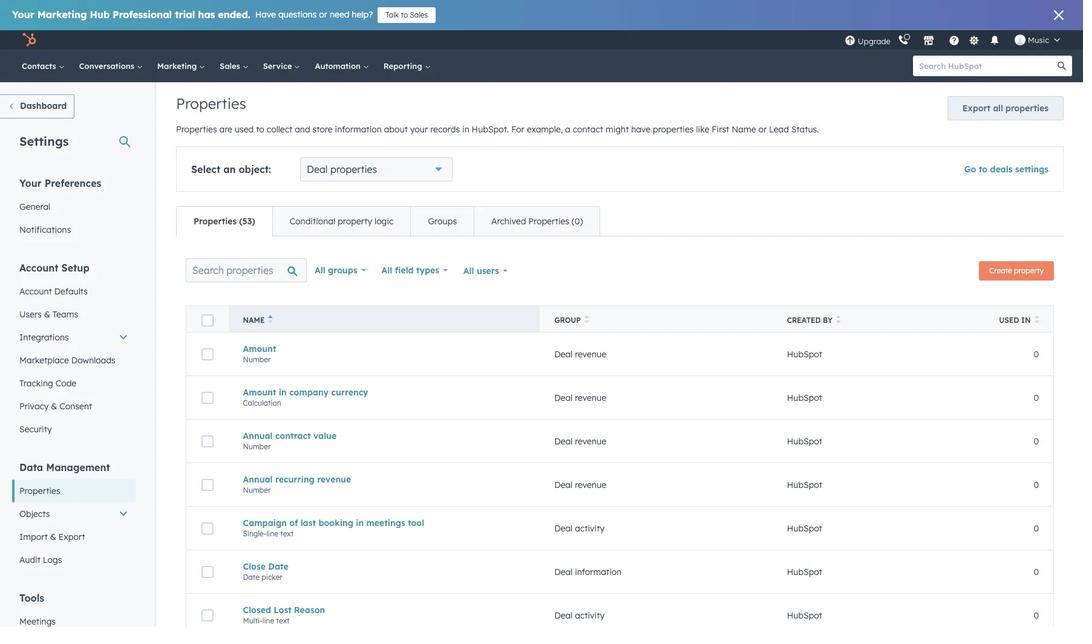 Task type: describe. For each thing, give the bounding box(es) containing it.
properties left are
[[176, 124, 217, 135]]

like
[[696, 124, 710, 135]]

your
[[410, 124, 428, 135]]

marketing link
[[150, 50, 213, 82]]

privacy
[[19, 401, 49, 412]]

deal for amount
[[555, 349, 573, 360]]

conditional property logic link
[[272, 207, 411, 236]]

all groups
[[315, 265, 358, 276]]

ended.
[[218, 8, 250, 21]]

upgrade image
[[845, 35, 856, 46]]

hubspot for revenue
[[787, 480, 823, 491]]

all for all groups
[[315, 265, 326, 276]]

tab panel containing all groups
[[176, 236, 1064, 628]]

amount in company currency calculation
[[243, 387, 368, 408]]

text inside 'closed lost reason multi-line text'
[[276, 617, 290, 626]]

conversations
[[79, 61, 137, 71]]

security
[[19, 424, 52, 435]]

line inside 'campaign of last booking in meetings tool single-line text'
[[267, 529, 278, 538]]

press to sort. image for group
[[585, 315, 589, 324]]

users
[[477, 266, 499, 277]]

dashboard
[[20, 100, 67, 111]]

automation
[[315, 61, 363, 71]]

calling icon button
[[893, 32, 914, 48]]

0 vertical spatial name
[[732, 124, 756, 135]]

account setup
[[19, 262, 89, 274]]

tracking
[[19, 378, 53, 389]]

might
[[606, 124, 629, 135]]

marketplaces button
[[916, 30, 942, 50]]

collect
[[267, 124, 293, 135]]

calling icon image
[[898, 35, 909, 46]]

value
[[314, 431, 337, 442]]

number for annual recurring revenue
[[243, 486, 271, 495]]

Search search field
[[186, 258, 307, 283]]

0 for revenue
[[1034, 480, 1039, 491]]

properties inside properties link
[[19, 486, 60, 497]]

hubspot for reason
[[787, 611, 823, 621]]

revenue inside annual recurring revenue number
[[317, 474, 351, 485]]

calculation
[[243, 399, 281, 408]]

annual contract value number
[[243, 431, 337, 451]]

amount number
[[243, 344, 276, 364]]

& for teams
[[44, 309, 50, 320]]

currency
[[331, 387, 368, 398]]

1 vertical spatial properties
[[653, 124, 694, 135]]

1 vertical spatial marketing
[[157, 61, 199, 71]]

amount button
[[243, 344, 526, 354]]

0 vertical spatial information
[[335, 124, 382, 135]]

go to deals settings
[[965, 164, 1049, 175]]

general link
[[12, 196, 136, 219]]

all users
[[464, 266, 499, 277]]

go
[[965, 164, 977, 175]]

groups link
[[411, 207, 474, 236]]

downloads
[[71, 355, 116, 366]]

reason
[[294, 605, 325, 616]]

menu containing music
[[844, 30, 1069, 50]]

deal for campaign of last booking in meetings tool
[[555, 523, 573, 534]]

import & export link
[[12, 526, 136, 549]]

properties inside properties (53) link
[[194, 216, 237, 227]]

music button
[[1008, 30, 1068, 50]]

in inside 'campaign of last booking in meetings tool single-line text'
[[356, 518, 364, 529]]

hubspot image
[[22, 33, 36, 47]]

hubspot link
[[15, 33, 45, 47]]

deal for closed lost reason
[[555, 611, 573, 621]]

help button
[[944, 30, 965, 50]]

conversations link
[[72, 50, 150, 82]]

deals
[[991, 164, 1013, 175]]

setup
[[61, 262, 89, 274]]

settings
[[19, 134, 69, 149]]

all
[[993, 103, 1004, 114]]

hub
[[90, 8, 110, 21]]

talk
[[386, 10, 399, 19]]

ascending sort. press to sort descending. element
[[268, 315, 273, 326]]

data management element
[[12, 461, 136, 572]]

text inside 'campaign of last booking in meetings tool single-line text'
[[280, 529, 294, 538]]

contacts link
[[15, 50, 72, 82]]

sales inside talk to sales button
[[410, 10, 428, 19]]

all for all field types
[[382, 265, 392, 276]]

consent
[[59, 401, 92, 412]]

notifications
[[19, 225, 71, 235]]

import & export
[[19, 532, 85, 543]]

tools element
[[12, 592, 136, 628]]

archived properties (0)
[[492, 216, 583, 227]]

objects button
[[12, 503, 136, 526]]

contract
[[275, 431, 311, 442]]

all groups button
[[307, 258, 374, 283]]

account defaults link
[[12, 280, 136, 303]]

deal activity for closed lost reason
[[555, 611, 605, 621]]

annual contract value button
[[243, 431, 526, 442]]

create property
[[990, 266, 1044, 275]]

preferences
[[45, 177, 101, 189]]

your for your marketing hub professional trial has ended. have questions or need help?
[[12, 8, 34, 21]]

code
[[56, 378, 76, 389]]

search image
[[1058, 62, 1067, 70]]

marketplaces image
[[924, 36, 935, 47]]

greg robinson image
[[1015, 35, 1026, 45]]

a
[[565, 124, 571, 135]]

1 hubspot from the top
[[787, 349, 823, 360]]

export inside button
[[963, 103, 991, 114]]

booking
[[319, 518, 354, 529]]

properties are used to collect and store information about your records in hubspot. for example, a contact might have properties like first name or lead status.
[[176, 124, 819, 135]]

close date button
[[243, 561, 526, 572]]

by
[[823, 316, 833, 325]]

press to sort. image for used in
[[1035, 315, 1039, 324]]

groups
[[428, 216, 457, 227]]

deal properties
[[307, 163, 377, 176]]

picker
[[262, 573, 282, 582]]

select
[[191, 163, 221, 176]]

0 for reason
[[1034, 611, 1039, 621]]

press to sort. image
[[837, 315, 841, 324]]

import
[[19, 532, 48, 543]]

deal revenue for company
[[555, 393, 607, 403]]

properties inside export all properties button
[[1006, 103, 1049, 114]]

hubspot for last
[[787, 523, 823, 534]]

(0)
[[572, 216, 583, 227]]

0 for company
[[1034, 393, 1039, 403]]

questions
[[278, 9, 317, 20]]

close image
[[1055, 10, 1064, 20]]

created
[[787, 316, 821, 325]]

help image
[[949, 36, 960, 47]]

notifications button
[[985, 30, 1005, 50]]

deal for close date
[[555, 567, 573, 578]]

closed lost reason multi-line text
[[243, 605, 325, 626]]

export inside "link"
[[59, 532, 85, 543]]

notifications image
[[990, 36, 1001, 47]]

number for annual contract value
[[243, 442, 271, 451]]

teams
[[53, 309, 78, 320]]

hubspot for value
[[787, 436, 823, 447]]

amount in company currency button
[[243, 387, 526, 398]]

deal revenue for value
[[555, 436, 607, 447]]

example,
[[527, 124, 563, 135]]

settings
[[1016, 164, 1049, 175]]

create property button
[[980, 262, 1055, 281]]

marketplace
[[19, 355, 69, 366]]

deal revenue for revenue
[[555, 480, 607, 491]]

1 deal revenue from the top
[[555, 349, 607, 360]]

data
[[19, 462, 43, 474]]

deal inside popup button
[[307, 163, 328, 176]]

music
[[1028, 35, 1050, 45]]

activity for campaign of last booking in meetings tool
[[575, 523, 605, 534]]

hubspot for company
[[787, 393, 823, 403]]



Task type: vqa. For each thing, say whether or not it's contained in the screenshot.
Export
yes



Task type: locate. For each thing, give the bounding box(es) containing it.
1 press to sort. image from the left
[[585, 315, 589, 324]]

deal for annual recurring revenue
[[555, 480, 573, 491]]

close
[[243, 561, 266, 572]]

audit logs link
[[12, 549, 136, 572]]

properties left 'like'
[[653, 124, 694, 135]]

ascending sort. press to sort descending. image
[[268, 315, 273, 324]]

annual recurring revenue button
[[243, 474, 526, 485]]

status.
[[792, 124, 819, 135]]

3 number from the top
[[243, 486, 271, 495]]

or left need
[[319, 9, 328, 20]]

2 deal activity from the top
[[555, 611, 605, 621]]

&
[[44, 309, 50, 320], [51, 401, 57, 412], [50, 532, 56, 543]]

2 account from the top
[[19, 286, 52, 297]]

0 horizontal spatial to
[[256, 124, 264, 135]]

text down of
[[280, 529, 294, 538]]

press to sort. element for group
[[585, 315, 589, 326]]

2 vertical spatial &
[[50, 532, 56, 543]]

properties up are
[[176, 94, 246, 113]]

property right create
[[1015, 266, 1044, 275]]

1 horizontal spatial to
[[401, 10, 408, 19]]

deal
[[307, 163, 328, 176], [555, 349, 573, 360], [555, 393, 573, 403], [555, 436, 573, 447], [555, 480, 573, 491], [555, 523, 573, 534], [555, 567, 573, 578], [555, 611, 573, 621]]

tab list containing properties (53)
[[176, 206, 601, 237]]

0 vertical spatial date
[[268, 561, 289, 572]]

0 horizontal spatial in
[[279, 387, 287, 398]]

1 amount from the top
[[243, 344, 276, 354]]

& for export
[[50, 532, 56, 543]]

contacts
[[22, 61, 59, 71]]

users & teams
[[19, 309, 78, 320]]

press to sort. image inside used in button
[[1035, 315, 1039, 324]]

archived
[[492, 216, 526, 227]]

0 vertical spatial activity
[[575, 523, 605, 534]]

0 for date
[[1034, 567, 1039, 578]]

revenue for value
[[575, 436, 607, 447]]

single-
[[243, 529, 267, 538]]

hubspot for date
[[787, 567, 823, 578]]

1 horizontal spatial properties
[[653, 124, 694, 135]]

logs
[[43, 555, 62, 566]]

0 vertical spatial export
[[963, 103, 991, 114]]

trial
[[175, 8, 195, 21]]

press to sort. element inside used in button
[[1035, 315, 1039, 326]]

your preferences element
[[12, 177, 136, 242]]

marketing down trial
[[157, 61, 199, 71]]

6 0 from the top
[[1034, 567, 1039, 578]]

1 horizontal spatial name
[[732, 124, 756, 135]]

properties link
[[12, 480, 136, 503]]

0 horizontal spatial or
[[319, 9, 328, 20]]

1 activity from the top
[[575, 523, 605, 534]]

deal activity down the 'deal information'
[[555, 611, 605, 621]]

1 horizontal spatial marketing
[[157, 61, 199, 71]]

1 horizontal spatial property
[[1015, 266, 1044, 275]]

all left users
[[464, 266, 474, 277]]

amount inside amount in company currency calculation
[[243, 387, 276, 398]]

all for all users
[[464, 266, 474, 277]]

0 vertical spatial to
[[401, 10, 408, 19]]

0 vertical spatial account
[[19, 262, 58, 274]]

0 vertical spatial marketing
[[37, 8, 87, 21]]

information
[[335, 124, 382, 135], [575, 567, 622, 578]]

0 vertical spatial line
[[267, 529, 278, 538]]

all left groups
[[315, 265, 326, 276]]

in
[[462, 124, 470, 135], [279, 387, 287, 398], [356, 518, 364, 529]]

1 horizontal spatial press to sort. image
[[1035, 315, 1039, 324]]

0 horizontal spatial marketing
[[37, 8, 87, 21]]

account up the account defaults
[[19, 262, 58, 274]]

export up the audit logs link
[[59, 532, 85, 543]]

deal for amount in company currency
[[555, 393, 573, 403]]

1 horizontal spatial information
[[575, 567, 622, 578]]

press to sort. image right the in
[[1035, 315, 1039, 324]]

1 vertical spatial information
[[575, 567, 622, 578]]

group
[[555, 316, 581, 325]]

object:
[[239, 163, 271, 176]]

2 vertical spatial number
[[243, 486, 271, 495]]

account for account defaults
[[19, 286, 52, 297]]

1 vertical spatial activity
[[575, 611, 605, 621]]

& right users
[[44, 309, 50, 320]]

all left field
[[382, 265, 392, 276]]

amount
[[243, 344, 276, 354], [243, 387, 276, 398]]

2 press to sort. element from the left
[[837, 315, 841, 326]]

campaign of last booking in meetings tool single-line text
[[243, 518, 425, 538]]

3 0 from the top
[[1034, 436, 1039, 447]]

0 for last
[[1034, 523, 1039, 534]]

0 vertical spatial sales
[[410, 10, 428, 19]]

1 0 from the top
[[1034, 349, 1039, 360]]

1 vertical spatial account
[[19, 286, 52, 297]]

press to sort. element right the in
[[1035, 315, 1039, 326]]

Search HubSpot search field
[[913, 56, 1062, 76]]

3 hubspot from the top
[[787, 436, 823, 447]]

0 vertical spatial text
[[280, 529, 294, 538]]

1 number from the top
[[243, 355, 271, 364]]

property for create
[[1015, 266, 1044, 275]]

1 vertical spatial your
[[19, 177, 42, 189]]

0 horizontal spatial name
[[243, 316, 265, 325]]

go to deals settings button
[[965, 164, 1049, 175]]

2 deal revenue from the top
[[555, 393, 607, 403]]

properties inside deal properties popup button
[[330, 163, 377, 176]]

tool
[[408, 518, 425, 529]]

2 press to sort. image from the left
[[1035, 315, 1039, 324]]

to inside button
[[401, 10, 408, 19]]

company
[[289, 387, 329, 398]]

created by
[[787, 316, 833, 325]]

2 horizontal spatial in
[[462, 124, 470, 135]]

deal activity for campaign of last booking in meetings tool
[[555, 523, 605, 534]]

1 horizontal spatial sales
[[410, 10, 428, 19]]

tab panel
[[176, 236, 1064, 628]]

select an object:
[[191, 163, 271, 176]]

0 horizontal spatial sales
[[220, 61, 243, 71]]

2 0 from the top
[[1034, 393, 1039, 403]]

conditional property logic
[[290, 216, 394, 227]]

revenue for company
[[575, 393, 607, 403]]

tab list
[[176, 206, 601, 237]]

number inside annual recurring revenue number
[[243, 486, 271, 495]]

export left all
[[963, 103, 991, 114]]

revenue for revenue
[[575, 480, 607, 491]]

7 0 from the top
[[1034, 611, 1039, 621]]

your for your preferences
[[19, 177, 42, 189]]

your
[[12, 8, 34, 21], [19, 177, 42, 189]]

number
[[243, 355, 271, 364], [243, 442, 271, 451], [243, 486, 271, 495]]

defaults
[[54, 286, 88, 297]]

export all properties button
[[948, 96, 1064, 120]]

in inside amount in company currency calculation
[[279, 387, 287, 398]]

name inside "name" "button"
[[243, 316, 265, 325]]

properties right all
[[1006, 103, 1049, 114]]

0 horizontal spatial all
[[315, 265, 326, 276]]

property inside create property button
[[1015, 266, 1044, 275]]

0 horizontal spatial properties
[[330, 163, 377, 176]]

are
[[219, 124, 232, 135]]

& inside "link"
[[50, 532, 56, 543]]

name right first
[[732, 124, 756, 135]]

annual inside annual contract value number
[[243, 431, 273, 442]]

reporting
[[384, 61, 425, 71]]

types
[[416, 265, 440, 276]]

deal for annual contract value
[[555, 436, 573, 447]]

2 activity from the top
[[575, 611, 605, 621]]

press to sort. element for used in
[[1035, 315, 1039, 326]]

settings link
[[967, 34, 982, 46]]

have
[[255, 9, 276, 20]]

number down ascending sort. press to sort descending. element
[[243, 355, 271, 364]]

& for consent
[[51, 401, 57, 412]]

to right talk
[[401, 10, 408, 19]]

1 vertical spatial annual
[[243, 474, 273, 485]]

or
[[319, 9, 328, 20], [759, 124, 767, 135]]

logic
[[375, 216, 394, 227]]

first
[[712, 124, 730, 135]]

1 vertical spatial in
[[279, 387, 287, 398]]

field
[[395, 265, 414, 276]]

1 vertical spatial export
[[59, 532, 85, 543]]

campaign of last booking in meetings tool button
[[243, 518, 526, 529]]

of
[[290, 518, 298, 529]]

sales
[[410, 10, 428, 19], [220, 61, 243, 71]]

to for go
[[979, 164, 988, 175]]

hubspot.
[[472, 124, 509, 135]]

account up users
[[19, 286, 52, 297]]

deal activity
[[555, 523, 605, 534], [555, 611, 605, 621]]

groups
[[328, 265, 358, 276]]

data management
[[19, 462, 110, 474]]

& right import
[[50, 532, 56, 543]]

in up calculation on the bottom left of the page
[[279, 387, 287, 398]]

1 vertical spatial property
[[1015, 266, 1044, 275]]

7 hubspot from the top
[[787, 611, 823, 621]]

all
[[315, 265, 326, 276], [382, 265, 392, 276], [464, 266, 474, 277]]

2 annual from the top
[[243, 474, 273, 485]]

general
[[19, 202, 50, 212]]

press to sort. element for created by
[[837, 315, 841, 326]]

annual for annual recurring revenue
[[243, 474, 273, 485]]

in right the 'records'
[[462, 124, 470, 135]]

close date date picker
[[243, 561, 289, 582]]

1 horizontal spatial all
[[382, 265, 392, 276]]

1 vertical spatial sales
[[220, 61, 243, 71]]

marketplace downloads link
[[12, 349, 136, 372]]

used in
[[1000, 316, 1031, 325]]

line down closed
[[263, 617, 274, 626]]

recurring
[[275, 474, 315, 485]]

press to sort. element inside 'group' 'button'
[[585, 315, 589, 326]]

0 vertical spatial &
[[44, 309, 50, 320]]

archived properties (0) link
[[474, 207, 600, 236]]

to
[[401, 10, 408, 19], [256, 124, 264, 135], [979, 164, 988, 175]]

property for conditional
[[338, 216, 372, 227]]

sales right talk
[[410, 10, 428, 19]]

line inside 'closed lost reason multi-line text'
[[263, 617, 274, 626]]

2 hubspot from the top
[[787, 393, 823, 403]]

4 deal revenue from the top
[[555, 480, 607, 491]]

for
[[512, 124, 525, 135]]

deal information
[[555, 567, 622, 578]]

reporting link
[[376, 50, 438, 82]]

to right go
[[979, 164, 988, 175]]

account setup element
[[12, 262, 136, 441]]

0 horizontal spatial press to sort. element
[[585, 315, 589, 326]]

1 vertical spatial to
[[256, 124, 264, 135]]

sales left service
[[220, 61, 243, 71]]

0 horizontal spatial press to sort. image
[[585, 315, 589, 324]]

press to sort. element right the "by"
[[837, 315, 841, 326]]

1 vertical spatial text
[[276, 617, 290, 626]]

0 horizontal spatial export
[[59, 532, 85, 543]]

2 vertical spatial properties
[[330, 163, 377, 176]]

amount for number
[[243, 344, 276, 354]]

number inside annual contract value number
[[243, 442, 271, 451]]

1 press to sort. element from the left
[[585, 315, 589, 326]]

line
[[267, 529, 278, 538], [263, 617, 274, 626]]

properties up objects
[[19, 486, 60, 497]]

2 number from the top
[[243, 442, 271, 451]]

in
[[1022, 316, 1031, 325]]

0 vertical spatial in
[[462, 124, 470, 135]]

to right used on the top of page
[[256, 124, 264, 135]]

1 horizontal spatial press to sort. element
[[837, 315, 841, 326]]

service
[[263, 61, 294, 71]]

2 horizontal spatial to
[[979, 164, 988, 175]]

1 vertical spatial or
[[759, 124, 767, 135]]

property left the "logic"
[[338, 216, 372, 227]]

0 vertical spatial property
[[338, 216, 372, 227]]

your up general
[[19, 177, 42, 189]]

1 horizontal spatial export
[[963, 103, 991, 114]]

1 horizontal spatial in
[[356, 518, 364, 529]]

marketing
[[37, 8, 87, 21], [157, 61, 199, 71]]

1 deal activity from the top
[[555, 523, 605, 534]]

1 vertical spatial &
[[51, 401, 57, 412]]

properties left (0)
[[529, 216, 570, 227]]

4 hubspot from the top
[[787, 480, 823, 491]]

annual left recurring
[[243, 474, 273, 485]]

press to sort. image inside 'group' 'button'
[[585, 315, 589, 324]]

1 annual from the top
[[243, 431, 273, 442]]

deal activity up the 'deal information'
[[555, 523, 605, 534]]

& right privacy
[[51, 401, 57, 412]]

name left ascending sort. press to sort descending. element
[[243, 316, 265, 325]]

campaign
[[243, 518, 287, 529]]

activity up the 'deal information'
[[575, 523, 605, 534]]

annual for annual contract value
[[243, 431, 273, 442]]

last
[[301, 518, 316, 529]]

1 vertical spatial deal activity
[[555, 611, 605, 621]]

6 hubspot from the top
[[787, 567, 823, 578]]

annual down calculation on the bottom left of the page
[[243, 431, 273, 442]]

your up the hubspot icon
[[12, 8, 34, 21]]

1 horizontal spatial date
[[268, 561, 289, 572]]

0 vertical spatial amount
[[243, 344, 276, 354]]

1 vertical spatial amount
[[243, 387, 276, 398]]

1 vertical spatial line
[[263, 617, 274, 626]]

activity for closed lost reason
[[575, 611, 605, 621]]

property
[[338, 216, 372, 227], [1015, 266, 1044, 275]]

0 vertical spatial annual
[[243, 431, 273, 442]]

0 horizontal spatial information
[[335, 124, 382, 135]]

1 vertical spatial number
[[243, 442, 271, 451]]

5 0 from the top
[[1034, 523, 1039, 534]]

press to sort. image right the group
[[585, 315, 589, 324]]

0
[[1034, 349, 1039, 360], [1034, 393, 1039, 403], [1034, 436, 1039, 447], [1034, 480, 1039, 491], [1034, 523, 1039, 534], [1034, 567, 1039, 578], [1034, 611, 1039, 621]]

information inside tab panel
[[575, 567, 622, 578]]

press to sort. element right the group
[[585, 315, 589, 326]]

1 account from the top
[[19, 262, 58, 274]]

1 vertical spatial name
[[243, 316, 265, 325]]

properties inside archived properties (0) link
[[529, 216, 570, 227]]

number up campaign
[[243, 486, 271, 495]]

privacy & consent
[[19, 401, 92, 412]]

3 press to sort. element from the left
[[1035, 315, 1039, 326]]

amount for in
[[243, 387, 276, 398]]

text
[[280, 529, 294, 538], [276, 617, 290, 626]]

settings image
[[969, 35, 980, 46]]

account for account setup
[[19, 262, 58, 274]]

marketing left hub
[[37, 8, 87, 21]]

your marketing hub professional trial has ended. have questions or need help?
[[12, 8, 373, 21]]

has
[[198, 8, 215, 21]]

0 vertical spatial or
[[319, 9, 328, 20]]

0 horizontal spatial date
[[243, 573, 260, 582]]

0 horizontal spatial property
[[338, 216, 372, 227]]

properties down store
[[330, 163, 377, 176]]

need
[[330, 9, 350, 20]]

export
[[963, 103, 991, 114], [59, 532, 85, 543]]

0 vertical spatial your
[[12, 8, 34, 21]]

property inside 'conditional property logic' link
[[338, 216, 372, 227]]

2 vertical spatial in
[[356, 518, 364, 529]]

properties (53) link
[[177, 207, 272, 236]]

date down the close
[[243, 573, 260, 582]]

amount up calculation on the bottom left of the page
[[243, 387, 276, 398]]

number down calculation on the bottom left of the page
[[243, 442, 271, 451]]

security link
[[12, 418, 136, 441]]

or left lead
[[759, 124, 767, 135]]

annual
[[243, 431, 273, 442], [243, 474, 273, 485]]

amount down ascending sort. press to sort descending. element
[[243, 344, 276, 354]]

properties left (53)
[[194, 216, 237, 227]]

text down lost
[[276, 617, 290, 626]]

press to sort. element
[[585, 315, 589, 326], [837, 315, 841, 326], [1035, 315, 1039, 326]]

0 for value
[[1034, 436, 1039, 447]]

in right booking
[[356, 518, 364, 529]]

all field types button
[[374, 258, 456, 283]]

2 horizontal spatial properties
[[1006, 103, 1049, 114]]

to for talk
[[401, 10, 408, 19]]

sales inside sales link
[[220, 61, 243, 71]]

press to sort. element inside created by button
[[837, 315, 841, 326]]

0 vertical spatial number
[[243, 355, 271, 364]]

date up picker
[[268, 561, 289, 572]]

automation link
[[308, 50, 376, 82]]

used
[[1000, 316, 1020, 325]]

1 horizontal spatial or
[[759, 124, 767, 135]]

annual inside annual recurring revenue number
[[243, 474, 273, 485]]

1 vertical spatial date
[[243, 573, 260, 582]]

press to sort. image
[[585, 315, 589, 324], [1035, 315, 1039, 324]]

0 vertical spatial deal activity
[[555, 523, 605, 534]]

line down campaign
[[267, 529, 278, 538]]

marketplace downloads
[[19, 355, 116, 366]]

menu
[[844, 30, 1069, 50]]

2 vertical spatial to
[[979, 164, 988, 175]]

number inside amount number
[[243, 355, 271, 364]]

3 deal revenue from the top
[[555, 436, 607, 447]]

or inside the your marketing hub professional trial has ended. have questions or need help?
[[319, 9, 328, 20]]

deal properties button
[[300, 157, 453, 182]]

2 horizontal spatial all
[[464, 266, 474, 277]]

activity down the 'deal information'
[[575, 611, 605, 621]]

0 vertical spatial properties
[[1006, 103, 1049, 114]]

2 amount from the top
[[243, 387, 276, 398]]

2 horizontal spatial press to sort. element
[[1035, 315, 1039, 326]]

5 hubspot from the top
[[787, 523, 823, 534]]

search button
[[1052, 56, 1073, 76]]

4 0 from the top
[[1034, 480, 1039, 491]]



